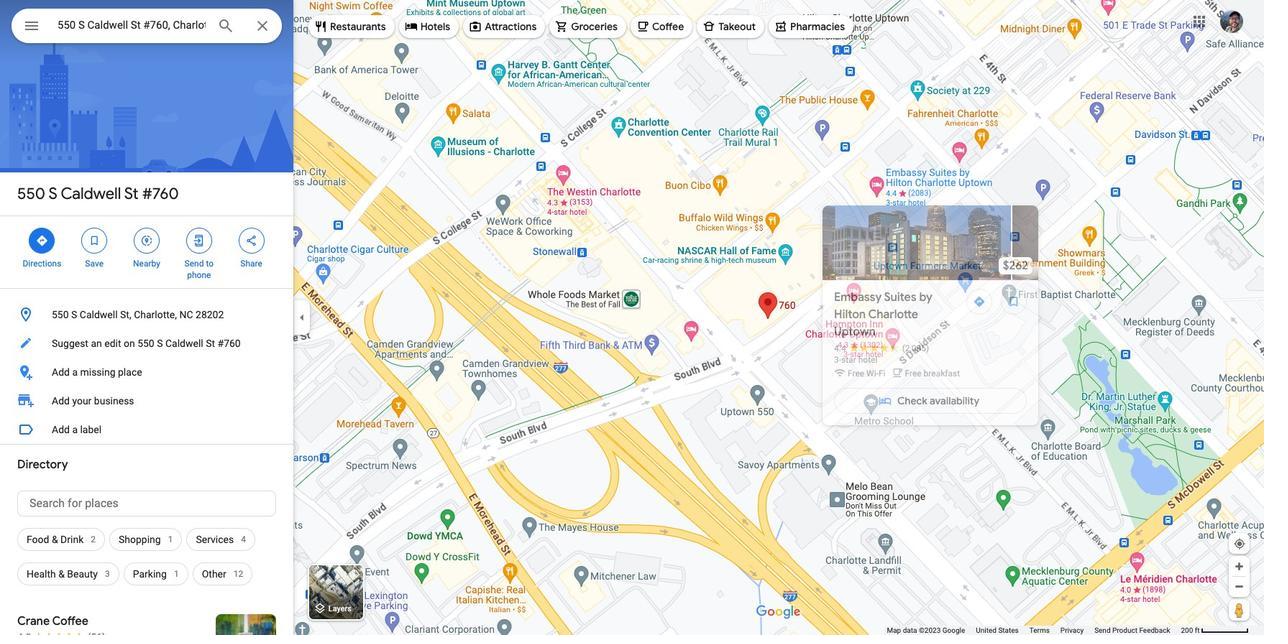 Task type: locate. For each thing, give the bounding box(es) containing it.
0 horizontal spatial send
[[184, 259, 204, 269]]

zoom in image
[[1234, 562, 1245, 572]]

footer containing map data ©2023 google
[[887, 626, 1181, 636]]

free breakfast
[[905, 369, 960, 379]]

send
[[184, 259, 204, 269], [1094, 627, 1111, 635]]

550 up ''
[[17, 184, 45, 204]]

shopping 1
[[119, 534, 173, 546]]

0 horizontal spatial 1
[[168, 535, 173, 545]]

0 vertical spatial add
[[52, 367, 70, 378]]

0 vertical spatial caldwell
[[61, 184, 121, 204]]


[[245, 233, 258, 249]]


[[23, 16, 40, 36]]

free
[[848, 369, 864, 379], [905, 369, 922, 379]]

coffee left takeout button at the top right of the page
[[652, 20, 684, 33]]

1 horizontal spatial s
[[71, 309, 77, 321]]

#760 up 
[[142, 184, 179, 204]]

caldwell up 
[[61, 184, 121, 204]]

health
[[27, 569, 56, 580]]

feedback
[[1139, 627, 1170, 635]]

0 vertical spatial &
[[52, 534, 58, 546]]

#760 down 28202
[[218, 338, 241, 349]]

550 right on
[[137, 338, 154, 349]]

edit
[[104, 338, 121, 349]]

&
[[52, 534, 58, 546], [58, 569, 65, 580]]

1 vertical spatial a
[[72, 424, 78, 436]]

send left product
[[1094, 627, 1111, 635]]

states
[[998, 627, 1019, 635]]

s up the suggest at the left bottom of page
[[71, 309, 77, 321]]

caldwell down nc
[[165, 338, 203, 349]]

caldwell for st
[[61, 184, 121, 204]]

#760
[[142, 184, 179, 204], [218, 338, 241, 349]]

check availability
[[897, 395, 979, 408]]

add
[[52, 367, 70, 378], [52, 395, 70, 407], [52, 424, 70, 436]]

1 horizontal spatial 550
[[52, 309, 69, 321]]

a inside add a missing place button
[[72, 367, 78, 378]]

1 right the shopping
[[168, 535, 173, 545]]

send product feedback
[[1094, 627, 1170, 635]]

charlotte,
[[134, 309, 177, 321]]

st up actions for 550 s caldwell st #760 region
[[124, 184, 138, 204]]

parking 1
[[133, 569, 179, 580]]

free down (2,085)
[[905, 369, 922, 379]]

1 vertical spatial &
[[58, 569, 65, 580]]

None text field
[[17, 491, 276, 517]]

1 a from the top
[[72, 367, 78, 378]]

550 s caldwell st #760
[[17, 184, 179, 204]]

0 vertical spatial st
[[124, 184, 138, 204]]

phone
[[187, 270, 211, 280]]

privacy
[[1060, 627, 1084, 635]]

2 horizontal spatial s
[[157, 338, 163, 349]]

2 add from the top
[[52, 395, 70, 407]]

a inside add a label button
[[72, 424, 78, 436]]

2 horizontal spatial 550
[[137, 338, 154, 349]]

& right "health"
[[58, 569, 65, 580]]

550
[[17, 184, 45, 204], [52, 309, 69, 321], [137, 338, 154, 349]]

coffee inside crane coffee link
[[52, 615, 88, 629]]

a
[[72, 367, 78, 378], [72, 424, 78, 436]]

a left label
[[72, 424, 78, 436]]

1 vertical spatial coffee
[[52, 615, 88, 629]]

embassy suites by hilton charlotte uptown tooltip
[[823, 206, 1264, 426]]

1 inside shopping 1
[[168, 535, 173, 545]]

a left missing
[[72, 367, 78, 378]]

hilton
[[834, 308, 866, 322]]

suggest an edit on 550 s caldwell st #760
[[52, 338, 241, 349]]

1 horizontal spatial #760
[[218, 338, 241, 349]]

3 add from the top
[[52, 424, 70, 436]]

caldwell left st,
[[80, 309, 118, 321]]

0 horizontal spatial &
[[52, 534, 58, 546]]

1 vertical spatial send
[[1094, 627, 1111, 635]]

add a missing place button
[[0, 358, 293, 387]]

wi-
[[867, 369, 879, 379]]

show street view coverage image
[[1229, 600, 1250, 621]]

28202
[[196, 309, 224, 321]]

availability
[[930, 395, 979, 408]]

1 horizontal spatial &
[[58, 569, 65, 580]]

coffee
[[652, 20, 684, 33], [52, 615, 88, 629]]

add for add your business
[[52, 395, 70, 407]]

0 vertical spatial coffee
[[652, 20, 684, 33]]

footer
[[887, 626, 1181, 636]]

restaurants
[[330, 20, 386, 33]]

3-
[[834, 355, 841, 365]]

550 for 550 s caldwell st, charlotte, nc 28202
[[52, 309, 69, 321]]

embassy
[[834, 290, 882, 305]]

550 s caldwell st, charlotte, nc 28202 button
[[0, 301, 293, 329]]

None field
[[58, 17, 206, 34]]

send for send to phone
[[184, 259, 204, 269]]

add your business
[[52, 395, 134, 407]]

0 horizontal spatial st
[[124, 184, 138, 204]]

st
[[124, 184, 138, 204], [206, 338, 215, 349]]

1 horizontal spatial send
[[1094, 627, 1111, 635]]

check availability image
[[879, 395, 892, 408]]

check
[[897, 395, 927, 408]]

0 horizontal spatial 550
[[17, 184, 45, 204]]

0 vertical spatial 550
[[17, 184, 45, 204]]

nc
[[179, 309, 193, 321]]

free down 3-star hotel element
[[848, 369, 864, 379]]

actions for 550 s caldwell st #760 region
[[0, 216, 293, 288]]

0 horizontal spatial free
[[848, 369, 864, 379]]

0 horizontal spatial coffee
[[52, 615, 88, 629]]

1
[[168, 535, 173, 545], [174, 569, 179, 580]]

beauty
[[67, 569, 98, 580]]

attractions
[[485, 20, 537, 33]]

google account: cj baylor  
(christian.baylor@adept.ai) image
[[1220, 10, 1243, 33]]

directory
[[17, 458, 68, 472]]

add inside "link"
[[52, 395, 70, 407]]

0 vertical spatial a
[[72, 367, 78, 378]]

restaurants button
[[308, 9, 395, 44]]

1 vertical spatial st
[[206, 338, 215, 349]]

550 up the suggest at the left bottom of page
[[52, 309, 69, 321]]

550 s caldwell st, charlotte, nc 28202
[[52, 309, 224, 321]]

0 vertical spatial send
[[184, 259, 204, 269]]

1 right parking
[[174, 569, 179, 580]]

free for free breakfast
[[905, 369, 922, 379]]

charlotte
[[868, 308, 918, 322]]

business
[[94, 395, 134, 407]]

0 horizontal spatial #760
[[142, 184, 179, 204]]

missing
[[80, 367, 115, 378]]

an
[[91, 338, 102, 349]]

s up ''
[[48, 184, 57, 204]]

st down 28202
[[206, 338, 215, 349]]

united states
[[976, 627, 1019, 635]]

photo image
[[823, 206, 1011, 280], [1012, 206, 1201, 280]]

2 free from the left
[[905, 369, 922, 379]]

send up phone
[[184, 259, 204, 269]]

3
[[105, 569, 110, 580]]

0 vertical spatial #760
[[142, 184, 179, 204]]

2 vertical spatial add
[[52, 424, 70, 436]]

1 inside parking 1
[[174, 569, 179, 580]]

add down the suggest at the left bottom of page
[[52, 367, 70, 378]]

0 horizontal spatial photo image
[[823, 206, 1011, 280]]

2
[[91, 535, 96, 545]]

send inside "send product feedback" button
[[1094, 627, 1111, 635]]

1 add from the top
[[52, 367, 70, 378]]

1 photo image from the left
[[823, 206, 1011, 280]]

1 horizontal spatial st
[[206, 338, 215, 349]]

takeout
[[718, 20, 756, 33]]

1 vertical spatial #760
[[218, 338, 241, 349]]

footer inside "google maps" element
[[887, 626, 1181, 636]]

coffee button
[[631, 9, 693, 44]]

send inside "send to phone"
[[184, 259, 204, 269]]

1 horizontal spatial coffee
[[652, 20, 684, 33]]

0 horizontal spatial s
[[48, 184, 57, 204]]

by
[[919, 290, 932, 305]]

& for drink
[[52, 534, 58, 546]]

1 vertical spatial add
[[52, 395, 70, 407]]

2 vertical spatial s
[[157, 338, 163, 349]]

attractions button
[[463, 9, 545, 44]]

collapse side panel image
[[294, 310, 310, 326]]

& right food
[[52, 534, 58, 546]]

directions
[[23, 259, 61, 269]]

1 horizontal spatial 1
[[174, 569, 179, 580]]

add left your
[[52, 395, 70, 407]]

add left label
[[52, 424, 70, 436]]

coffee up 4.8 stars 56 reviews 'image'
[[52, 615, 88, 629]]

add a missing place
[[52, 367, 142, 378]]

send product feedback button
[[1094, 626, 1170, 636]]

1 vertical spatial 1
[[174, 569, 179, 580]]

layers
[[328, 605, 352, 614]]

suggest an edit on 550 s caldwell st #760 button
[[0, 329, 293, 358]]

2 a from the top
[[72, 424, 78, 436]]

1 free from the left
[[848, 369, 864, 379]]

4
[[241, 535, 246, 545]]

 search field
[[12, 9, 282, 46]]

star
[[841, 355, 856, 365]]

1 horizontal spatial free
[[905, 369, 922, 379]]

1 vertical spatial s
[[71, 309, 77, 321]]

suites
[[884, 290, 917, 305]]

0 vertical spatial 1
[[168, 535, 173, 545]]

crane coffee
[[17, 615, 88, 629]]

& for beauty
[[58, 569, 65, 580]]

1 vertical spatial 550
[[52, 309, 69, 321]]

4.4 stars 2,085 reviews image
[[834, 343, 929, 354]]

s
[[48, 184, 57, 204], [71, 309, 77, 321], [157, 338, 163, 349]]

st inside button
[[206, 338, 215, 349]]

0 vertical spatial s
[[48, 184, 57, 204]]

s down charlotte,
[[157, 338, 163, 349]]

1 horizontal spatial photo image
[[1012, 206, 1201, 280]]

1 vertical spatial caldwell
[[80, 309, 118, 321]]



Task type: vqa. For each thing, say whether or not it's contained in the screenshot.
550 S Caldwell St #760 550
yes



Task type: describe. For each thing, give the bounding box(es) containing it.
add for add a missing place
[[52, 367, 70, 378]]

data
[[903, 627, 917, 635]]

fi
[[879, 369, 886, 379]]

ft
[[1195, 627, 1200, 635]]

2 vertical spatial 550
[[137, 338, 154, 349]]

add your business link
[[0, 387, 293, 416]]

check availability button
[[834, 384, 1027, 418]]

terms button
[[1029, 626, 1050, 636]]

save
[[85, 259, 104, 269]]

services
[[196, 534, 234, 546]]

send to phone
[[184, 259, 214, 280]]

photos of embassy suites by hilton charlotte uptown region
[[823, 206, 1264, 280]]

a for missing
[[72, 367, 78, 378]]


[[88, 233, 101, 249]]

uptown
[[834, 325, 876, 339]]

1 for shopping
[[168, 535, 173, 545]]

groceries
[[571, 20, 618, 33]]

free wi-fi
[[848, 369, 886, 379]]

©2023
[[919, 627, 941, 635]]

550 S Caldwell St #760, Charlotte, NC 28202 field
[[12, 9, 282, 43]]

map data ©2023 google
[[887, 627, 965, 635]]

none text field inside 550 s caldwell st #760 main content
[[17, 491, 276, 517]]

3-star hotel
[[834, 355, 877, 365]]


[[36, 233, 48, 249]]

coffee inside coffee button
[[652, 20, 684, 33]]

caldwell for st,
[[80, 309, 118, 321]]

google maps element
[[0, 0, 1264, 636]]

nearby
[[133, 259, 160, 269]]

200 ft button
[[1181, 627, 1249, 635]]

add a label button
[[0, 416, 293, 444]]

4.8 stars 56 reviews image
[[17, 631, 106, 636]]

free breakfast available image
[[891, 367, 960, 380]]

other
[[202, 569, 226, 580]]

3-star hotel element
[[834, 355, 877, 365]]

free wi-fi available image
[[834, 367, 886, 380]]

privacy button
[[1060, 626, 1084, 636]]

embassy suites by hilton charlotte uptown
[[834, 290, 932, 339]]

pharmacies button
[[769, 9, 854, 44]]

12
[[234, 569, 243, 580]]

services 4
[[196, 534, 246, 546]]

s for 550 s caldwell st #760
[[48, 184, 57, 204]]

share
[[240, 259, 262, 269]]

1 for parking
[[174, 569, 179, 580]]

save image
[[1007, 296, 1020, 308]]

a for label
[[72, 424, 78, 436]]

parking
[[133, 569, 167, 580]]

s for 550 s caldwell st, charlotte, nc 28202
[[71, 309, 77, 321]]

place
[[118, 367, 142, 378]]

united states button
[[976, 626, 1019, 636]]

none field inside 550 s caldwell st #760, charlotte, nc 28202 field
[[58, 17, 206, 34]]

on
[[124, 338, 135, 349]]

breakfast
[[924, 369, 960, 379]]

product
[[1112, 627, 1137, 635]]

add for add a label
[[52, 424, 70, 436]]

label
[[80, 424, 101, 436]]

$262
[[1003, 259, 1028, 273]]

2 vertical spatial caldwell
[[165, 338, 203, 349]]

2 photo image from the left
[[1012, 206, 1201, 280]]

embassy suites by hilton charlotte uptown element
[[834, 289, 962, 341]]

 button
[[12, 9, 52, 46]]

food & drink 2
[[27, 534, 96, 546]]

united
[[976, 627, 997, 635]]

drink
[[60, 534, 84, 546]]

shopping
[[119, 534, 161, 546]]

add a label
[[52, 424, 101, 436]]

550 for 550 s caldwell st #760
[[17, 184, 45, 204]]

200 ft
[[1181, 627, 1200, 635]]

directions image
[[973, 296, 986, 308]]


[[193, 233, 205, 249]]

st,
[[120, 309, 131, 321]]

health & beauty 3
[[27, 569, 110, 580]]

(2,085)
[[902, 344, 929, 354]]

550 s caldwell st #760 main content
[[0, 0, 293, 636]]

google
[[942, 627, 965, 635]]

free for free wi-fi
[[848, 369, 864, 379]]

zoom out image
[[1234, 582, 1245, 592]]

#760 inside button
[[218, 338, 241, 349]]

other 12
[[202, 569, 243, 580]]

groceries button
[[550, 9, 626, 44]]

send for send product feedback
[[1094, 627, 1111, 635]]


[[140, 233, 153, 249]]

200
[[1181, 627, 1193, 635]]

hotels button
[[399, 9, 459, 44]]

hotel
[[858, 355, 877, 365]]

pharmacies
[[790, 20, 845, 33]]

crane
[[17, 615, 50, 629]]

food
[[27, 534, 49, 546]]

show your location image
[[1233, 538, 1246, 551]]

to
[[206, 259, 214, 269]]

terms
[[1029, 627, 1050, 635]]

your
[[72, 395, 92, 407]]



